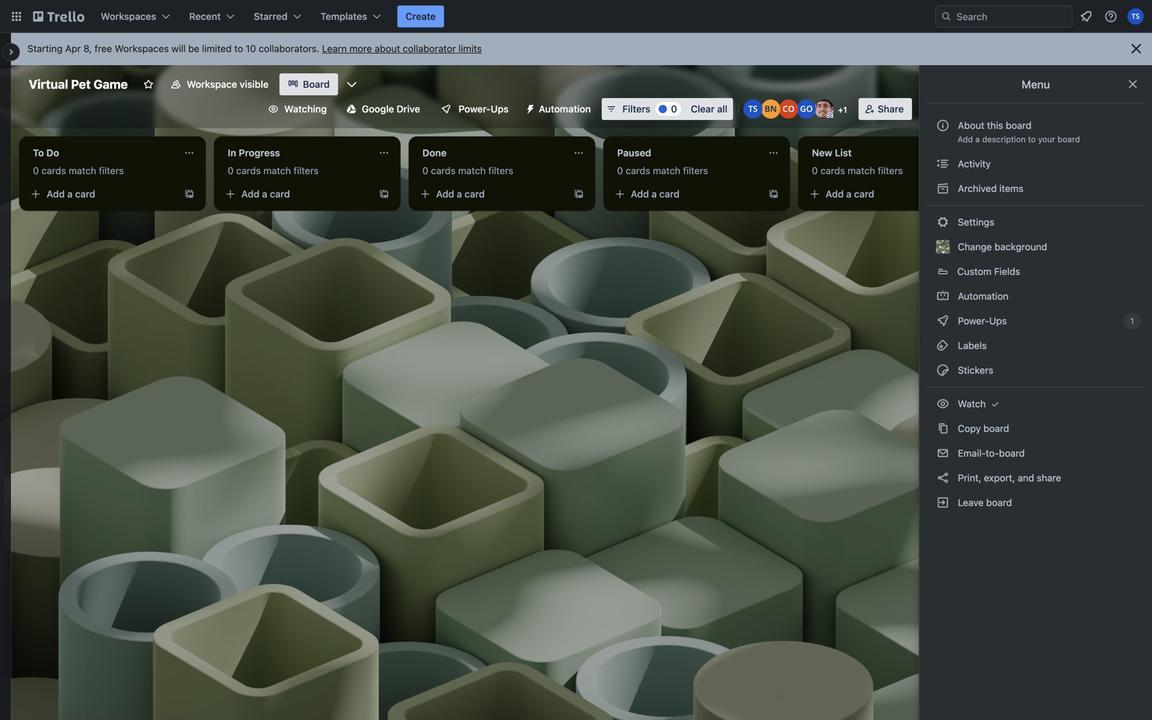Task type: describe. For each thing, give the bounding box(es) containing it.
about
[[375, 43, 400, 54]]

sm image for stickers
[[936, 363, 950, 377]]

create button
[[397, 5, 444, 27]]

add inside about this board add a description to your board
[[958, 134, 973, 144]]

card for done
[[465, 188, 485, 200]]

match for in progress
[[263, 165, 291, 176]]

0 horizontal spatial 1
[[843, 105, 847, 115]]

archived items
[[955, 183, 1024, 194]]

activity
[[955, 158, 991, 169]]

share
[[878, 103, 904, 115]]

8,
[[83, 43, 92, 54]]

add for in progress
[[241, 188, 259, 200]]

apr
[[65, 43, 81, 54]]

copy board
[[955, 423, 1009, 434]]

0 notifications image
[[1078, 8, 1094, 25]]

custom fields
[[957, 266, 1020, 277]]

done
[[422, 147, 447, 158]]

activity link
[[928, 153, 1144, 175]]

0 for paused
[[617, 165, 623, 176]]

about this board add a description to your board
[[958, 120, 1080, 144]]

share
[[1037, 472, 1061, 483]]

leave board
[[955, 497, 1012, 508]]

card for in progress
[[270, 188, 290, 200]]

email-to-board
[[955, 447, 1025, 459]]

sm image for leave board
[[936, 496, 950, 510]]

star or unstar board image
[[143, 79, 154, 90]]

a for done
[[457, 188, 462, 200]]

10
[[246, 43, 256, 54]]

in
[[228, 147, 236, 158]]

free
[[94, 43, 112, 54]]

power- inside button
[[459, 103, 491, 115]]

sm image for automation
[[936, 289, 950, 303]]

this
[[987, 120, 1003, 131]]

0 cards match filters for paused
[[617, 165, 708, 176]]

add for to do
[[47, 188, 65, 200]]

filters
[[622, 103, 650, 115]]

add a card for done
[[436, 188, 485, 200]]

match for paused
[[653, 165, 680, 176]]

create from template… image for in progress
[[379, 189, 390, 200]]

be
[[188, 43, 199, 54]]

limits
[[459, 43, 482, 54]]

recent
[[189, 11, 221, 22]]

print, export, and share link
[[928, 467, 1144, 489]]

google
[[362, 103, 394, 115]]

automation button
[[520, 98, 599, 120]]

starting apr 8, free workspaces will be limited to 10 collaborators. learn more about collaborator limits
[[27, 43, 482, 54]]

1 vertical spatial 1
[[1130, 316, 1134, 326]]

match for to do
[[69, 165, 96, 176]]

sm image for labels
[[936, 339, 950, 352]]

filters for paused
[[683, 165, 708, 176]]

google drive
[[362, 103, 420, 115]]

templates
[[320, 11, 367, 22]]

to do
[[33, 147, 59, 158]]

labels link
[[928, 335, 1144, 357]]

change background
[[955, 241, 1047, 252]]

drive
[[397, 103, 420, 115]]

menu
[[1022, 78, 1050, 91]]

cards inside the new list 0 cards match filters
[[820, 165, 845, 176]]

clear
[[691, 103, 715, 115]]

cards for to do
[[41, 165, 66, 176]]

add for paused
[[631, 188, 649, 200]]

settings link
[[928, 211, 1144, 233]]

copy
[[958, 423, 981, 434]]

starred button
[[246, 5, 309, 27]]

+ 1
[[838, 105, 847, 115]]

gary orlando (garyorlando) image
[[797, 99, 816, 119]]

google drive button
[[338, 98, 428, 120]]

workspace
[[187, 79, 237, 90]]

google drive icon image
[[347, 104, 356, 114]]

to inside about this board add a description to your board
[[1028, 134, 1036, 144]]

copy board link
[[928, 418, 1144, 440]]

cards for paused
[[626, 165, 650, 176]]

add down the new list 0 cards match filters
[[826, 188, 844, 200]]

ben nelson (bennelson96) image
[[761, 99, 780, 119]]

share button
[[858, 98, 912, 120]]

more
[[349, 43, 372, 54]]

labels
[[955, 340, 987, 351]]

5 add a card from the left
[[826, 188, 874, 200]]

custom fields button
[[928, 261, 1144, 283]]

customize views image
[[345, 77, 358, 91]]

In Progress text field
[[219, 142, 373, 164]]

match inside the new list 0 cards match filters
[[848, 165, 875, 176]]

sm image inside automation "button"
[[520, 98, 539, 117]]

sm image for email-to-board
[[936, 446, 950, 460]]

print,
[[958, 472, 981, 483]]

background
[[995, 241, 1047, 252]]

0 vertical spatial to
[[234, 43, 243, 54]]

stickers link
[[928, 359, 1144, 381]]

collaborator
[[403, 43, 456, 54]]

New List text field
[[804, 142, 957, 164]]

1 vertical spatial workspaces
[[115, 43, 169, 54]]

to
[[33, 147, 44, 158]]

watch
[[955, 398, 988, 409]]

open information menu image
[[1104, 10, 1118, 23]]

items
[[999, 183, 1024, 194]]

pet
[[71, 77, 91, 92]]

create
[[406, 11, 436, 22]]

sm image for copy board
[[936, 422, 950, 435]]

a for paused
[[652, 188, 657, 200]]

learn
[[322, 43, 347, 54]]

add a card for in progress
[[241, 188, 290, 200]]

a for to do
[[67, 188, 73, 200]]

virtual
[[29, 77, 68, 92]]

workspaces button
[[93, 5, 178, 27]]

board link
[[280, 73, 338, 95]]

0 vertical spatial tara schultz (taraschultz7) image
[[1127, 8, 1144, 25]]

progress
[[239, 147, 280, 158]]

+
[[838, 105, 843, 115]]

board up 'description'
[[1006, 120, 1032, 131]]

add a card button for done
[[414, 183, 565, 205]]

will
[[171, 43, 186, 54]]

1 vertical spatial power-
[[958, 315, 989, 326]]

sm image for settings
[[936, 215, 950, 229]]

do
[[46, 147, 59, 158]]

card for to do
[[75, 188, 95, 200]]

filters for to do
[[99, 165, 124, 176]]

workspaces inside workspaces dropdown button
[[101, 11, 156, 22]]



Task type: locate. For each thing, give the bounding box(es) containing it.
filters for done
[[488, 165, 513, 176]]

tara schultz (taraschultz7) image right all
[[743, 99, 762, 119]]

0 down 'in'
[[228, 165, 234, 176]]

0 inside the new list 0 cards match filters
[[812, 165, 818, 176]]

card
[[75, 188, 95, 200], [270, 188, 290, 200], [465, 188, 485, 200], [659, 188, 680, 200], [854, 188, 874, 200]]

workspace visible
[[187, 79, 269, 90]]

cards for done
[[431, 165, 456, 176]]

1
[[843, 105, 847, 115], [1130, 316, 1134, 326]]

add for done
[[436, 188, 454, 200]]

all
[[717, 103, 727, 115]]

in progress
[[228, 147, 280, 158]]

sm image up 'copy board'
[[988, 397, 1002, 411]]

sm image inside email-to-board link
[[936, 446, 950, 460]]

cards
[[41, 165, 66, 176], [236, 165, 261, 176], [431, 165, 456, 176], [626, 165, 650, 176], [820, 165, 845, 176]]

leave
[[958, 497, 984, 508]]

Done text field
[[414, 142, 568, 164]]

0 cards match filters for in progress
[[228, 165, 319, 176]]

ups
[[491, 103, 509, 115], [989, 315, 1007, 326]]

starred
[[254, 11, 288, 22]]

add a card for to do
[[47, 188, 95, 200]]

1 card from the left
[[75, 188, 95, 200]]

0 horizontal spatial power-
[[459, 103, 491, 115]]

5 cards from the left
[[820, 165, 845, 176]]

sm image left labels
[[936, 339, 950, 352]]

2 create from template… image from the left
[[768, 189, 779, 200]]

james peterson (jamespeterson93) image
[[815, 99, 834, 119]]

add down in progress
[[241, 188, 259, 200]]

email-to-board link
[[928, 442, 1144, 464]]

your
[[1038, 134, 1055, 144]]

recent button
[[181, 5, 243, 27]]

0 down the paused
[[617, 165, 623, 176]]

to left 10
[[234, 43, 243, 54]]

sm image for activity
[[936, 157, 950, 171]]

and
[[1018, 472, 1034, 483]]

filters down in progress text box at the top left of the page
[[294, 165, 319, 176]]

2 0 cards match filters from the left
[[228, 165, 319, 176]]

sm image left leave
[[936, 496, 950, 510]]

a down progress
[[262, 188, 267, 200]]

2 card from the left
[[270, 188, 290, 200]]

a
[[975, 134, 980, 144], [67, 188, 73, 200], [262, 188, 267, 200], [457, 188, 462, 200], [652, 188, 657, 200], [846, 188, 852, 200]]

0 vertical spatial power-ups
[[459, 103, 509, 115]]

To Do text field
[[25, 142, 178, 164]]

0 down to
[[33, 165, 39, 176]]

match down the to do text field
[[69, 165, 96, 176]]

0 cards match filters down done 'text field'
[[422, 165, 513, 176]]

sm image for watch
[[936, 397, 950, 411]]

watching button
[[260, 98, 335, 120]]

automation
[[539, 103, 591, 115], [955, 290, 1009, 302]]

4 filters from the left
[[683, 165, 708, 176]]

add down about
[[958, 134, 973, 144]]

create from template… image for to do
[[184, 189, 195, 200]]

add a card button for paused
[[609, 183, 760, 205]]

2 create from template… image from the left
[[573, 189, 584, 200]]

1 horizontal spatial power-ups
[[955, 315, 1009, 326]]

0 horizontal spatial to
[[234, 43, 243, 54]]

match down progress
[[263, 165, 291, 176]]

0 vertical spatial automation
[[539, 103, 591, 115]]

power-ups up labels
[[955, 315, 1009, 326]]

sm image left 'email-'
[[936, 446, 950, 460]]

0 horizontal spatial tara schultz (taraschultz7) image
[[743, 99, 762, 119]]

5 add a card button from the left
[[804, 183, 955, 205]]

1 horizontal spatial create from template… image
[[768, 189, 779, 200]]

add a card button down paused text field on the top
[[609, 183, 760, 205]]

list
[[835, 147, 852, 158]]

virtual pet game
[[29, 77, 128, 92]]

0
[[671, 103, 677, 115], [33, 165, 39, 176], [228, 165, 234, 176], [422, 165, 428, 176], [617, 165, 623, 176], [812, 165, 818, 176]]

add a card button
[[25, 183, 176, 205], [219, 183, 370, 205], [414, 183, 565, 205], [609, 183, 760, 205], [804, 183, 955, 205]]

1 vertical spatial tara schultz (taraschultz7) image
[[743, 99, 762, 119]]

about
[[958, 120, 984, 131]]

1 horizontal spatial tara schultz (taraschultz7) image
[[1127, 8, 1144, 25]]

this member is an admin of this board. image
[[827, 112, 833, 119]]

sm image inside copy board link
[[936, 422, 950, 435]]

sm image left copy
[[936, 422, 950, 435]]

add a card for paused
[[631, 188, 680, 200]]

power-
[[459, 103, 491, 115], [958, 315, 989, 326]]

filters inside the new list 0 cards match filters
[[878, 165, 903, 176]]

filters for in progress
[[294, 165, 319, 176]]

0 vertical spatial 1
[[843, 105, 847, 115]]

0 vertical spatial ups
[[491, 103, 509, 115]]

a for in progress
[[262, 188, 267, 200]]

1 add a card from the left
[[47, 188, 95, 200]]

sm image left archived at the top right of the page
[[936, 182, 950, 195]]

clear all
[[691, 103, 727, 115]]

add a card down done
[[436, 188, 485, 200]]

0 cards match filters down the to do text field
[[33, 165, 124, 176]]

cards down the paused
[[626, 165, 650, 176]]

archived
[[958, 183, 997, 194]]

4 add a card button from the left
[[609, 183, 760, 205]]

automation inside "button"
[[539, 103, 591, 115]]

0 cards match filters for to do
[[33, 165, 124, 176]]

filters
[[99, 165, 124, 176], [294, 165, 319, 176], [488, 165, 513, 176], [683, 165, 708, 176], [878, 165, 903, 176]]

board down export,
[[986, 497, 1012, 508]]

description
[[982, 134, 1026, 144]]

0 cards match filters
[[33, 165, 124, 176], [228, 165, 319, 176], [422, 165, 513, 176], [617, 165, 708, 176]]

sm image
[[520, 98, 539, 117], [936, 215, 950, 229], [936, 289, 950, 303], [936, 314, 950, 328], [936, 363, 950, 377], [936, 397, 950, 411], [936, 471, 950, 485]]

a down about
[[975, 134, 980, 144]]

visible
[[240, 79, 269, 90]]

3 add a card button from the left
[[414, 183, 565, 205]]

add a card button down in progress text box at the top left of the page
[[219, 183, 370, 205]]

sm image inside stickers link
[[936, 363, 950, 377]]

0 down done
[[422, 165, 428, 176]]

clear all button
[[685, 98, 733, 120]]

5 match from the left
[[848, 165, 875, 176]]

learn more about collaborator limits link
[[322, 43, 482, 54]]

power-ups up done 'text field'
[[459, 103, 509, 115]]

sm image inside 'labels' link
[[936, 339, 950, 352]]

sm image for archived items
[[936, 182, 950, 195]]

power- up labels
[[958, 315, 989, 326]]

cards down done
[[431, 165, 456, 176]]

1 vertical spatial ups
[[989, 315, 1007, 326]]

1 cards from the left
[[41, 165, 66, 176]]

add a card button for in progress
[[219, 183, 370, 205]]

2 add a card from the left
[[241, 188, 290, 200]]

sm image for power-ups
[[936, 314, 950, 328]]

add
[[958, 134, 973, 144], [47, 188, 65, 200], [241, 188, 259, 200], [436, 188, 454, 200], [631, 188, 649, 200], [826, 188, 844, 200]]

0 vertical spatial power-
[[459, 103, 491, 115]]

ups up done 'text field'
[[491, 103, 509, 115]]

board
[[303, 79, 330, 90]]

sm image
[[936, 157, 950, 171], [936, 182, 950, 195], [936, 339, 950, 352], [988, 397, 1002, 411], [936, 422, 950, 435], [936, 446, 950, 460], [936, 496, 950, 510]]

1 0 cards match filters from the left
[[33, 165, 124, 176]]

automation link
[[928, 285, 1144, 307]]

3 0 cards match filters from the left
[[422, 165, 513, 176]]

board right your
[[1058, 134, 1080, 144]]

match down paused text field on the top
[[653, 165, 680, 176]]

1 create from template… image from the left
[[184, 189, 195, 200]]

ups down automation link
[[989, 315, 1007, 326]]

0 cards match filters for done
[[422, 165, 513, 176]]

0 horizontal spatial ups
[[491, 103, 509, 115]]

a down done 'text field'
[[457, 188, 462, 200]]

board up print, export, and share
[[999, 447, 1025, 459]]

1 horizontal spatial create from template… image
[[573, 189, 584, 200]]

sm image inside 'activity' link
[[936, 157, 950, 171]]

archived items link
[[928, 178, 1144, 200]]

3 card from the left
[[465, 188, 485, 200]]

1 vertical spatial automation
[[955, 290, 1009, 302]]

match for done
[[458, 165, 486, 176]]

card down in progress text box at the top left of the page
[[270, 188, 290, 200]]

add down do
[[47, 188, 65, 200]]

custom
[[957, 266, 992, 277]]

watch link
[[928, 393, 1144, 415]]

cards for in progress
[[236, 165, 261, 176]]

1 match from the left
[[69, 165, 96, 176]]

sm image for print, export, and share
[[936, 471, 950, 485]]

add a card down the new list 0 cards match filters
[[826, 188, 874, 200]]

collaborators.
[[259, 43, 319, 54]]

sm image inside archived items link
[[936, 182, 950, 195]]

a down paused text field on the top
[[652, 188, 657, 200]]

filters down new list text field in the right of the page
[[878, 165, 903, 176]]

limited
[[202, 43, 232, 54]]

new
[[812, 147, 832, 158]]

a down the new list 0 cards match filters
[[846, 188, 852, 200]]

0 down new
[[812, 165, 818, 176]]

4 card from the left
[[659, 188, 680, 200]]

sm image inside automation link
[[936, 289, 950, 303]]

starting
[[27, 43, 63, 54]]

0 left clear
[[671, 103, 677, 115]]

5 filters from the left
[[878, 165, 903, 176]]

paused
[[617, 147, 651, 158]]

switch to… image
[[10, 10, 23, 23]]

2 filters from the left
[[294, 165, 319, 176]]

1 horizontal spatial automation
[[955, 290, 1009, 302]]

print, export, and share
[[955, 472, 1061, 483]]

card for paused
[[659, 188, 680, 200]]

0 horizontal spatial create from template… image
[[184, 189, 195, 200]]

add down done
[[436, 188, 454, 200]]

0 horizontal spatial power-ups
[[459, 103, 509, 115]]

0 for to do
[[33, 165, 39, 176]]

settings
[[955, 216, 994, 228]]

0 vertical spatial workspaces
[[101, 11, 156, 22]]

1 filters from the left
[[99, 165, 124, 176]]

to left your
[[1028, 134, 1036, 144]]

card down the new list 0 cards match filters
[[854, 188, 874, 200]]

3 filters from the left
[[488, 165, 513, 176]]

a inside about this board add a description to your board
[[975, 134, 980, 144]]

filters down paused text field on the top
[[683, 165, 708, 176]]

1 horizontal spatial to
[[1028, 134, 1036, 144]]

export,
[[984, 472, 1015, 483]]

workspaces
[[101, 11, 156, 22], [115, 43, 169, 54]]

0 for in progress
[[228, 165, 234, 176]]

new list 0 cards match filters
[[812, 147, 903, 176]]

cards down list
[[820, 165, 845, 176]]

match down done 'text field'
[[458, 165, 486, 176]]

create from template… image
[[379, 189, 390, 200], [573, 189, 584, 200]]

sm image inside the watch link
[[988, 397, 1002, 411]]

card down paused text field on the top
[[659, 188, 680, 200]]

1 create from template… image from the left
[[379, 189, 390, 200]]

christina overa (christinaovera) image
[[779, 99, 798, 119]]

power-ups inside button
[[459, 103, 509, 115]]

add a card button down the new list 0 cards match filters
[[804, 183, 955, 205]]

tara schultz (taraschultz7) image
[[1127, 8, 1144, 25], [743, 99, 762, 119]]

back to home image
[[33, 5, 84, 27]]

change background link
[[928, 236, 1144, 258]]

search image
[[941, 11, 952, 22]]

match down list
[[848, 165, 875, 176]]

sm image inside leave board link
[[936, 496, 950, 510]]

ups inside button
[[491, 103, 509, 115]]

1 vertical spatial to
[[1028, 134, 1036, 144]]

4 add a card from the left
[[631, 188, 680, 200]]

board
[[1006, 120, 1032, 131], [1058, 134, 1080, 144], [983, 423, 1009, 434], [999, 447, 1025, 459], [986, 497, 1012, 508]]

game
[[94, 77, 128, 92]]

4 cards from the left
[[626, 165, 650, 176]]

1 horizontal spatial ups
[[989, 315, 1007, 326]]

create from template… image
[[184, 189, 195, 200], [768, 189, 779, 200]]

Board name text field
[[22, 73, 135, 95]]

workspaces down workspaces dropdown button
[[115, 43, 169, 54]]

cards down in progress
[[236, 165, 261, 176]]

2 match from the left
[[263, 165, 291, 176]]

add a card down progress
[[241, 188, 290, 200]]

stickers
[[955, 364, 993, 376]]

4 0 cards match filters from the left
[[617, 165, 708, 176]]

add a card button down done 'text field'
[[414, 183, 565, 205]]

0 horizontal spatial automation
[[539, 103, 591, 115]]

Paused text field
[[609, 142, 763, 164]]

sm image left activity
[[936, 157, 950, 171]]

create from template… image for paused
[[768, 189, 779, 200]]

add down the paused
[[631, 188, 649, 200]]

workspaces up free
[[101, 11, 156, 22]]

power- up done 'text field'
[[459, 103, 491, 115]]

board up to-
[[983, 423, 1009, 434]]

filters down the to do text field
[[99, 165, 124, 176]]

1 horizontal spatial power-
[[958, 315, 989, 326]]

3 match from the left
[[458, 165, 486, 176]]

2 add a card button from the left
[[219, 183, 370, 205]]

add a card button down the to do text field
[[25, 183, 176, 205]]

sm image inside settings link
[[936, 215, 950, 229]]

to
[[234, 43, 243, 54], [1028, 134, 1036, 144]]

create from template… image for done
[[573, 189, 584, 200]]

2 cards from the left
[[236, 165, 261, 176]]

power-ups button
[[431, 98, 517, 120]]

3 cards from the left
[[431, 165, 456, 176]]

tara schultz (taraschultz7) image right open information menu icon
[[1127, 8, 1144, 25]]

1 vertical spatial power-ups
[[955, 315, 1009, 326]]

Search field
[[952, 6, 1072, 27]]

add a card button for to do
[[25, 183, 176, 205]]

3 add a card from the left
[[436, 188, 485, 200]]

1 add a card button from the left
[[25, 183, 176, 205]]

cards down do
[[41, 165, 66, 176]]

0 for done
[[422, 165, 428, 176]]

sm image inside print, export, and share link
[[936, 471, 950, 485]]

4 match from the left
[[653, 165, 680, 176]]

watching
[[284, 103, 327, 115]]

0 horizontal spatial create from template… image
[[379, 189, 390, 200]]

5 card from the left
[[854, 188, 874, 200]]

email-
[[958, 447, 986, 459]]

sm image inside the watch link
[[936, 397, 950, 411]]

to-
[[986, 447, 999, 459]]

a down the to do text field
[[67, 188, 73, 200]]

0 cards match filters down progress
[[228, 165, 319, 176]]

card down done 'text field'
[[465, 188, 485, 200]]

card down the to do text field
[[75, 188, 95, 200]]

1 horizontal spatial 1
[[1130, 316, 1134, 326]]

0 cards match filters down paused text field on the top
[[617, 165, 708, 176]]

add a card down the paused
[[631, 188, 680, 200]]

primary element
[[0, 0, 1152, 33]]

fields
[[994, 266, 1020, 277]]

templates button
[[312, 5, 389, 27]]

change
[[958, 241, 992, 252]]

add a card down do
[[47, 188, 95, 200]]

add a card
[[47, 188, 95, 200], [241, 188, 290, 200], [436, 188, 485, 200], [631, 188, 680, 200], [826, 188, 874, 200]]

filters down done 'text field'
[[488, 165, 513, 176]]



Task type: vqa. For each thing, say whether or not it's contained in the screenshot.
select all 'button'
no



